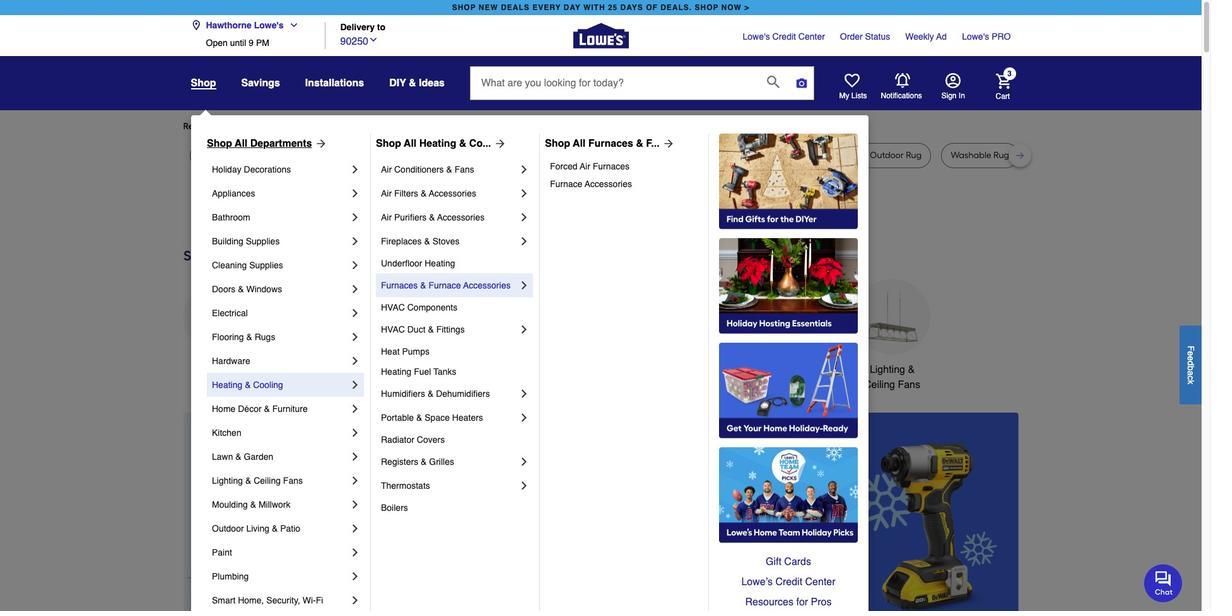 Task type: vqa. For each thing, say whether or not it's contained in the screenshot.
"washable" to the right
yes



Task type: locate. For each thing, give the bounding box(es) containing it.
air down "furniture"
[[381, 165, 392, 175]]

0 vertical spatial kitchen
[[473, 365, 506, 376]]

thermostats link
[[381, 474, 518, 498]]

lowe's home improvement cart image
[[996, 74, 1011, 89]]

3 all from the left
[[573, 138, 586, 150]]

ceiling inside lighting & ceiling fans
[[864, 380, 895, 391]]

find gifts for the diyer. image
[[719, 134, 858, 230]]

0 horizontal spatial shop
[[207, 138, 232, 150]]

chevron right image for paint
[[349, 547, 362, 560]]

accessories down air filters & accessories link on the left
[[437, 213, 485, 223]]

kitchen for kitchen
[[212, 428, 241, 438]]

fireplaces & stoves
[[381, 237, 460, 247]]

1 horizontal spatial decorations
[[386, 380, 440, 391]]

3 shop from the left
[[545, 138, 570, 150]]

area
[[322, 150, 341, 161], [562, 150, 581, 161], [776, 150, 795, 161]]

1 horizontal spatial smart
[[768, 365, 795, 376]]

shop left now
[[695, 3, 719, 12]]

1 hvac from the top
[[381, 303, 405, 313]]

Search Query text field
[[471, 67, 757, 100]]

roth for rug
[[668, 150, 686, 161]]

0 horizontal spatial decorations
[[244, 165, 291, 175]]

supplies for cleaning supplies
[[249, 261, 283, 271]]

heat pumps
[[381, 347, 430, 357]]

1 vertical spatial bathroom
[[679, 365, 723, 376]]

chevron right image for cleaning supplies
[[349, 259, 362, 272]]

chevron down image
[[368, 34, 379, 45]]

0 horizontal spatial allen
[[501, 150, 521, 161]]

allen down f...
[[628, 150, 647, 161]]

shop
[[191, 78, 216, 89]]

0 horizontal spatial kitchen
[[212, 428, 241, 438]]

hvac up heat
[[381, 325, 405, 335]]

1 and from the left
[[523, 150, 539, 161]]

kitchen for kitchen faucets
[[473, 365, 506, 376]]

1 vertical spatial home
[[212, 404, 236, 415]]

credit up resources for pros link
[[776, 577, 803, 589]]

for up "furniture"
[[397, 121, 408, 132]]

pros
[[811, 597, 832, 609]]

e up b
[[1186, 356, 1196, 361]]

1 vertical spatial center
[[805, 577, 836, 589]]

e
[[1186, 351, 1196, 356], [1186, 356, 1196, 361]]

shop down more suggestions for you link
[[376, 138, 401, 150]]

1 shop from the left
[[207, 138, 232, 150]]

0 vertical spatial lighting
[[870, 365, 905, 376]]

shop
[[207, 138, 232, 150], [376, 138, 401, 150], [545, 138, 570, 150]]

ad
[[937, 32, 947, 42]]

decorations inside button
[[386, 380, 440, 391]]

9
[[249, 38, 254, 48]]

center for lowe's credit center
[[805, 577, 836, 589]]

1 horizontal spatial washable
[[951, 150, 992, 161]]

roth up 'forced'
[[542, 150, 560, 161]]

1 vertical spatial lighting & ceiling fans
[[212, 476, 303, 486]]

smart for smart home, security, wi-fi
[[212, 596, 236, 606]]

smart inside button
[[768, 365, 795, 376]]

hvac up hvac duct & fittings
[[381, 303, 405, 313]]

accessories up air purifiers & accessories link
[[429, 189, 476, 199]]

2 vertical spatial fans
[[283, 476, 303, 486]]

heating
[[419, 138, 456, 150], [425, 259, 455, 269], [381, 367, 412, 377], [212, 380, 242, 391]]

lowe's home team holiday picks. image
[[719, 448, 858, 544]]

new
[[479, 3, 498, 12]]

0 horizontal spatial for
[[285, 121, 296, 132]]

air left purifiers
[[381, 213, 392, 223]]

1 horizontal spatial ceiling
[[864, 380, 895, 391]]

accessories for air filters & accessories
[[429, 189, 476, 199]]

radiator covers
[[381, 435, 445, 445]]

outdoor
[[212, 524, 244, 534]]

allen for allen and roth area rug
[[501, 150, 521, 161]]

1 horizontal spatial shop
[[376, 138, 401, 150]]

accessories for furnaces & furnace accessories
[[463, 281, 511, 291]]

1 washable from the left
[[733, 150, 774, 161]]

1 vertical spatial hvac
[[381, 325, 405, 335]]

heating down heat
[[381, 367, 412, 377]]

air filters & accessories
[[381, 189, 476, 199]]

1 horizontal spatial home
[[798, 365, 825, 376]]

1 you from the left
[[298, 121, 313, 132]]

2 washable from the left
[[951, 150, 992, 161]]

washable area rug
[[733, 150, 813, 161]]

for left pros
[[796, 597, 808, 609]]

1 horizontal spatial all
[[404, 138, 417, 150]]

1 vertical spatial furnaces
[[593, 162, 630, 172]]

arrow right image inside shop all furnaces & f... link
[[660, 138, 675, 150]]

heat
[[381, 347, 400, 357]]

shop up allen and roth area rug
[[545, 138, 570, 150]]

0 horizontal spatial lowe's
[[254, 20, 284, 30]]

smart home
[[768, 365, 825, 376]]

2 horizontal spatial all
[[573, 138, 586, 150]]

hvac for hvac duct & fittings
[[381, 325, 405, 335]]

2 hvac from the top
[[381, 325, 405, 335]]

2 vertical spatial furnaces
[[381, 281, 418, 291]]

&
[[409, 78, 416, 89], [459, 138, 467, 150], [636, 138, 643, 150], [446, 165, 452, 175], [421, 189, 427, 199], [429, 213, 435, 223], [424, 237, 430, 247], [420, 281, 426, 291], [238, 285, 244, 295], [428, 325, 434, 335], [246, 332, 252, 343], [908, 365, 915, 376], [245, 380, 251, 391], [428, 389, 434, 399], [264, 404, 270, 415], [416, 413, 422, 423], [236, 452, 241, 462], [421, 457, 427, 468], [245, 476, 251, 486], [250, 500, 256, 510], [272, 524, 278, 534]]

paint
[[212, 548, 232, 558]]

outdoor living & patio link
[[212, 517, 349, 541]]

lowe's credit center
[[742, 577, 836, 589]]

3
[[1008, 70, 1012, 78]]

air for air conditioners & fans
[[381, 165, 392, 175]]

smart
[[768, 365, 795, 376], [212, 596, 236, 606]]

1 horizontal spatial kitchen
[[473, 365, 506, 376]]

chevron right image
[[518, 163, 531, 176], [349, 187, 362, 200], [349, 211, 362, 224], [518, 211, 531, 224], [349, 235, 362, 248], [518, 279, 531, 292], [349, 331, 362, 344], [349, 355, 362, 368], [349, 379, 362, 392], [518, 388, 531, 401], [349, 403, 362, 416], [518, 412, 531, 425], [349, 427, 362, 440], [349, 451, 362, 464], [518, 456, 531, 469], [518, 480, 531, 493]]

lowe's inside lowe's credit center link
[[743, 32, 770, 42]]

1 horizontal spatial and
[[649, 150, 666, 161]]

& inside lighting & ceiling fans
[[908, 365, 915, 376]]

shop up 5x8
[[207, 138, 232, 150]]

1 horizontal spatial lowe's
[[743, 32, 770, 42]]

pro
[[992, 32, 1011, 42]]

8 rug from the left
[[906, 150, 922, 161]]

shop all furnaces & f... link
[[545, 136, 675, 151]]

furnace inside the furnaces & furnace accessories link
[[429, 281, 461, 291]]

chevron right image for doors & windows
[[349, 283, 362, 296]]

0 vertical spatial center
[[799, 32, 825, 42]]

chevron right image for smart home, security, wi-fi
[[349, 595, 362, 608]]

2 rug from the left
[[260, 150, 276, 161]]

heating down hardware
[[212, 380, 242, 391]]

allen for allen and roth rug
[[628, 150, 647, 161]]

chevron right image for humidifiers & dehumidifiers
[[518, 388, 531, 401]]

0 vertical spatial furnace
[[550, 179, 583, 189]]

living
[[246, 524, 269, 534]]

recommended searches for you heading
[[183, 121, 1019, 133]]

humidifiers & dehumidifiers
[[381, 389, 490, 399]]

1 vertical spatial kitchen
[[212, 428, 241, 438]]

chat invite button image
[[1144, 564, 1183, 603]]

1 horizontal spatial lighting & ceiling fans
[[864, 365, 920, 391]]

1 roth from the left
[[542, 150, 560, 161]]

0 vertical spatial hvac
[[381, 303, 405, 313]]

supplies up windows
[[249, 261, 283, 271]]

scroll to item #2 image
[[679, 610, 712, 612]]

1 vertical spatial decorations
[[386, 380, 440, 391]]

roth up furnace accessories link
[[668, 150, 686, 161]]

washable
[[733, 150, 774, 161], [951, 150, 992, 161]]

shop
[[452, 3, 476, 12], [695, 3, 719, 12]]

you up arrow right image
[[298, 121, 313, 132]]

kitchen inside button
[[473, 365, 506, 376]]

1 vertical spatial smart
[[212, 596, 236, 606]]

building supplies link
[[212, 230, 349, 254]]

lighting inside lighting & ceiling fans link
[[212, 476, 243, 486]]

all down recommended searches for you
[[235, 138, 248, 150]]

departments
[[250, 138, 312, 150]]

lowe's home improvement logo image
[[573, 8, 629, 63]]

security,
[[266, 596, 300, 606]]

0 vertical spatial furnaces
[[588, 138, 633, 150]]

lowe's inside the hawthorne lowe's button
[[254, 20, 284, 30]]

>
[[745, 3, 750, 12]]

air left filters
[[381, 189, 392, 199]]

furnaces up furnace accessories link
[[593, 162, 630, 172]]

0 horizontal spatial you
[[298, 121, 313, 132]]

1 vertical spatial credit
[[776, 577, 803, 589]]

chevron right image for kitchen
[[349, 427, 362, 440]]

center inside lowe's credit center link
[[805, 577, 836, 589]]

space
[[425, 413, 450, 423]]

1 vertical spatial furnace
[[429, 281, 461, 291]]

accessories down "underfloor heating" 'link'
[[463, 281, 511, 291]]

all for furnaces
[[573, 138, 586, 150]]

smart for smart home
[[768, 365, 795, 376]]

kitchen up dehumidifiers
[[473, 365, 506, 376]]

electrical link
[[212, 302, 349, 326]]

0 horizontal spatial fans
[[283, 476, 303, 486]]

1 horizontal spatial allen
[[628, 150, 647, 161]]

diy & ideas
[[389, 78, 445, 89]]

lighting inside lighting & ceiling fans
[[870, 365, 905, 376]]

thermostats
[[381, 481, 430, 491]]

fans for chevron right image related to air conditioners & fans
[[455, 165, 474, 175]]

1 vertical spatial supplies
[[249, 261, 283, 271]]

outdoor living & patio
[[212, 524, 300, 534]]

1 all from the left
[[235, 138, 248, 150]]

heating inside "underfloor heating" 'link'
[[425, 259, 455, 269]]

arrow right image
[[491, 138, 506, 150], [660, 138, 675, 150], [995, 524, 1008, 536]]

kitchen faucets button
[[471, 279, 547, 378]]

open
[[206, 38, 228, 48]]

center left 'order'
[[799, 32, 825, 42]]

deals.
[[661, 3, 692, 12]]

1 vertical spatial ceiling
[[254, 476, 281, 486]]

home,
[[238, 596, 264, 606]]

1 rug from the left
[[199, 150, 215, 161]]

furnaces for air
[[593, 162, 630, 172]]

1 vertical spatial lighting
[[212, 476, 243, 486]]

1 horizontal spatial arrow right image
[[660, 138, 675, 150]]

air purifiers & accessories link
[[381, 206, 518, 230]]

appliances up heating & cooling
[[196, 365, 246, 376]]

for up departments
[[285, 121, 296, 132]]

lowe's wishes you and your family a happy hanukkah. image
[[183, 201, 1019, 233]]

0 horizontal spatial area
[[322, 150, 341, 161]]

decorations down rug rug
[[244, 165, 291, 175]]

furnace down "underfloor heating" 'link'
[[429, 281, 461, 291]]

0 horizontal spatial home
[[212, 404, 236, 415]]

get your home holiday-ready. image
[[719, 343, 858, 439]]

furnaces down recommended searches for you heading
[[588, 138, 633, 150]]

shop for shop all furnaces & f...
[[545, 138, 570, 150]]

chevron right image for fireplaces & stoves
[[518, 235, 531, 248]]

arrow right image inside shop all heating & co... link
[[491, 138, 506, 150]]

fans for chevron right icon associated with lighting & ceiling fans
[[283, 476, 303, 486]]

0 horizontal spatial and
[[523, 150, 539, 161]]

lowe's down > at the top right of the page
[[743, 32, 770, 42]]

chevron right image for registers & grilles
[[518, 456, 531, 469]]

2 horizontal spatial area
[[776, 150, 795, 161]]

2 horizontal spatial for
[[796, 597, 808, 609]]

1 horizontal spatial roth
[[668, 150, 686, 161]]

you up shop all heating & co...
[[410, 121, 425, 132]]

fittings
[[436, 325, 465, 335]]

2 roth from the left
[[668, 150, 686, 161]]

4 rug from the left
[[344, 150, 359, 161]]

allen right desk
[[501, 150, 521, 161]]

2 e from the top
[[1186, 356, 1196, 361]]

deals
[[501, 3, 530, 12]]

my lists link
[[839, 73, 867, 101]]

chevron right image for electrical
[[349, 307, 362, 320]]

washable rug
[[951, 150, 1009, 161]]

lowe's for lowe's credit center
[[743, 32, 770, 42]]

plumbing
[[212, 572, 249, 582]]

1 horizontal spatial for
[[397, 121, 408, 132]]

allen and roth rug
[[628, 150, 704, 161]]

0 vertical spatial ceiling
[[864, 380, 895, 391]]

1 horizontal spatial shop
[[695, 3, 719, 12]]

now
[[722, 3, 742, 12]]

0 vertical spatial supplies
[[246, 237, 280, 247]]

0 vertical spatial bathroom
[[212, 213, 250, 223]]

1 horizontal spatial you
[[410, 121, 425, 132]]

all for departments
[[235, 138, 248, 150]]

0 vertical spatial smart
[[768, 365, 795, 376]]

credit
[[773, 32, 796, 42], [776, 577, 803, 589]]

0 vertical spatial credit
[[773, 32, 796, 42]]

appliances down holiday
[[212, 189, 255, 199]]

supplies
[[246, 237, 280, 247], [249, 261, 283, 271]]

1 horizontal spatial lighting
[[870, 365, 905, 376]]

building supplies
[[212, 237, 280, 247]]

all up 'forced air furnaces'
[[573, 138, 586, 150]]

chevron right image for building supplies
[[349, 235, 362, 248]]

ceiling
[[864, 380, 895, 391], [254, 476, 281, 486]]

0 horizontal spatial lighting & ceiling fans
[[212, 476, 303, 486]]

2 horizontal spatial lowe's
[[962, 32, 989, 42]]

0 horizontal spatial all
[[235, 138, 248, 150]]

shop left new
[[452, 3, 476, 12]]

1 e from the top
[[1186, 351, 1196, 356]]

kitchen up lawn on the left of page
[[212, 428, 241, 438]]

decorations
[[244, 165, 291, 175], [386, 380, 440, 391]]

1 allen from the left
[[501, 150, 521, 161]]

shop all departments
[[207, 138, 312, 150]]

lawn
[[212, 452, 233, 462]]

credit up search icon
[[773, 32, 796, 42]]

center up pros
[[805, 577, 836, 589]]

25 days of deals. don't miss deals every day. same-day delivery on in-stock orders placed by 2 p m. image
[[183, 413, 387, 612]]

search image
[[767, 76, 780, 88]]

arrow right image for shop all heating & co...
[[491, 138, 506, 150]]

supplies inside "link"
[[246, 237, 280, 247]]

90250
[[340, 36, 368, 47]]

0 horizontal spatial shop
[[452, 3, 476, 12]]

2 and from the left
[[649, 150, 666, 161]]

2 shop from the left
[[376, 138, 401, 150]]

0 horizontal spatial roth
[[542, 150, 560, 161]]

chevron right image for appliances
[[349, 187, 362, 200]]

2 you from the left
[[410, 121, 425, 132]]

heating inside heating & cooling link
[[212, 380, 242, 391]]

moulding & millwork link
[[212, 493, 349, 517]]

forced
[[550, 162, 578, 172]]

0 horizontal spatial arrow right image
[[491, 138, 506, 150]]

every
[[533, 3, 561, 12]]

0 horizontal spatial furnace
[[429, 281, 461, 291]]

shop button
[[191, 77, 216, 90]]

2 horizontal spatial shop
[[545, 138, 570, 150]]

1 horizontal spatial bathroom
[[679, 365, 723, 376]]

bathroom button
[[663, 279, 738, 378]]

None search field
[[470, 66, 814, 112]]

lowe's up "pm"
[[254, 20, 284, 30]]

2 horizontal spatial fans
[[898, 380, 920, 391]]

stoves
[[433, 237, 460, 247]]

all up "furniture"
[[404, 138, 417, 150]]

9 rug from the left
[[994, 150, 1009, 161]]

supplies for building supplies
[[246, 237, 280, 247]]

decorations down heating fuel tanks
[[386, 380, 440, 391]]

1 vertical spatial appliances
[[196, 365, 246, 376]]

for
[[285, 121, 296, 132], [397, 121, 408, 132], [796, 597, 808, 609]]

fuel
[[414, 367, 431, 377]]

searches
[[246, 121, 283, 132]]

wi-
[[303, 596, 316, 606]]

supplies up cleaning supplies
[[246, 237, 280, 247]]

2 allen from the left
[[628, 150, 647, 161]]

1 horizontal spatial fans
[[455, 165, 474, 175]]

0 horizontal spatial smart
[[212, 596, 236, 606]]

0 vertical spatial appliances
[[212, 189, 255, 199]]

0 vertical spatial lighting & ceiling fans
[[864, 365, 920, 391]]

furnaces down underfloor
[[381, 281, 418, 291]]

hvac
[[381, 303, 405, 313], [381, 325, 405, 335]]

0 horizontal spatial washable
[[733, 150, 774, 161]]

appliances
[[212, 189, 255, 199], [196, 365, 246, 376]]

chevron right image for furnaces & furnace accessories
[[518, 279, 531, 292]]

you
[[298, 121, 313, 132], [410, 121, 425, 132]]

0 horizontal spatial lighting
[[212, 476, 243, 486]]

desk
[[453, 150, 472, 161]]

accessories for air purifiers & accessories
[[437, 213, 485, 223]]

registers
[[381, 457, 418, 468]]

lowe's pro
[[962, 32, 1011, 42]]

center inside lowe's credit center link
[[799, 32, 825, 42]]

5 rug from the left
[[583, 150, 599, 161]]

of
[[646, 3, 658, 12]]

1 horizontal spatial area
[[562, 150, 581, 161]]

heating up desk
[[419, 138, 456, 150]]

heating up furnaces & furnace accessories
[[425, 259, 455, 269]]

accessories
[[585, 179, 632, 189], [429, 189, 476, 199], [437, 213, 485, 223], [463, 281, 511, 291]]

2 all from the left
[[404, 138, 417, 150]]

hawthorne
[[206, 20, 252, 30]]

shop for shop all departments
[[207, 138, 232, 150]]

chevron right image for hardware
[[349, 355, 362, 368]]

0 vertical spatial home
[[798, 365, 825, 376]]

credit for lowe's
[[776, 577, 803, 589]]

chevron right image
[[349, 163, 362, 176], [518, 187, 531, 200], [518, 235, 531, 248], [349, 259, 362, 272], [349, 283, 362, 296], [349, 307, 362, 320], [518, 324, 531, 336], [349, 475, 362, 488], [349, 499, 362, 512], [349, 523, 362, 536], [349, 547, 362, 560], [349, 571, 362, 584], [349, 595, 362, 608]]

0 vertical spatial decorations
[[244, 165, 291, 175]]

lowe's inside lowe's pro link
[[962, 32, 989, 42]]

furnace down 'forced'
[[550, 179, 583, 189]]

moulding
[[212, 500, 248, 510]]

lowe's home improvement notification center image
[[895, 73, 910, 88]]

washable for washable area rug
[[733, 150, 774, 161]]

furnace inside furnace accessories link
[[550, 179, 583, 189]]

e up d
[[1186, 351, 1196, 356]]

0 vertical spatial fans
[[455, 165, 474, 175]]

lowe's left pro
[[962, 32, 989, 42]]

1 vertical spatial fans
[[898, 380, 920, 391]]

1 horizontal spatial furnace
[[550, 179, 583, 189]]



Task type: describe. For each thing, give the bounding box(es) containing it.
location image
[[191, 20, 201, 30]]

to
[[377, 22, 386, 32]]

heating inside 'heating fuel tanks' link
[[381, 367, 412, 377]]

furnaces & furnace accessories
[[381, 281, 511, 291]]

forced air furnaces link
[[550, 158, 700, 175]]

registers & grilles
[[381, 457, 454, 468]]

bathroom inside button
[[679, 365, 723, 376]]

holiday decorations
[[212, 165, 291, 175]]

lighting & ceiling fans inside button
[[864, 365, 920, 391]]

washable for washable rug
[[951, 150, 992, 161]]

heating & cooling link
[[212, 373, 349, 397]]

chevron right image for plumbing
[[349, 571, 362, 584]]

furnaces for all
[[588, 138, 633, 150]]

lowe's
[[742, 577, 773, 589]]

you for recommended searches for you
[[298, 121, 313, 132]]

boilers
[[381, 503, 408, 514]]

appliances inside button
[[196, 365, 246, 376]]

portable & space heaters link
[[381, 406, 518, 430]]

lowe's home improvement lists image
[[844, 73, 860, 88]]

roth for area
[[542, 150, 560, 161]]

status
[[865, 32, 890, 42]]

installations button
[[305, 72, 364, 95]]

b
[[1186, 366, 1196, 371]]

cooling
[[253, 380, 283, 391]]

3 rug from the left
[[278, 150, 293, 161]]

flooring
[[212, 332, 244, 343]]

lawn & garden link
[[212, 445, 349, 469]]

chevron right image for air purifiers & accessories
[[518, 211, 531, 224]]

and for allen and roth area rug
[[523, 150, 539, 161]]

lowe's credit center link
[[743, 30, 825, 43]]

holiday hosting essentials. image
[[719, 238, 858, 334]]

furnace accessories
[[550, 179, 632, 189]]

boilers link
[[381, 498, 531, 519]]

camera image
[[796, 77, 808, 90]]

1 shop from the left
[[452, 3, 476, 12]]

shop new deals every day with 25 days of deals. shop now >
[[452, 3, 750, 12]]

chevron right image for lighting & ceiling fans
[[349, 475, 362, 488]]

humidifiers & dehumidifiers link
[[381, 382, 518, 406]]

diy
[[389, 78, 406, 89]]

hvac duct & fittings link
[[381, 318, 518, 342]]

moulding & millwork
[[212, 500, 291, 510]]

chevron right image for flooring & rugs
[[349, 331, 362, 344]]

electrical
[[212, 309, 248, 319]]

my lists
[[839, 91, 867, 100]]

for for searches
[[285, 121, 296, 132]]

smart home, security, wi-fi link
[[212, 589, 349, 612]]

fans inside lighting & ceiling fans
[[898, 380, 920, 391]]

furnace accessories link
[[550, 175, 700, 193]]

chevron right image for air filters & accessories
[[518, 187, 531, 200]]

components
[[407, 303, 457, 313]]

air conditioners & fans
[[381, 165, 474, 175]]

chevron right image for lawn & garden
[[349, 451, 362, 464]]

more suggestions for you
[[323, 121, 425, 132]]

sign in button
[[942, 73, 965, 101]]

c
[[1186, 376, 1196, 380]]

heating inside shop all heating & co... link
[[419, 138, 456, 150]]

for for suggestions
[[397, 121, 408, 132]]

humidifiers
[[381, 389, 425, 399]]

arrow right image for shop all furnaces & f...
[[660, 138, 675, 150]]

forced air furnaces
[[550, 162, 630, 172]]

more suggestions for you link
[[323, 121, 435, 133]]

2 shop from the left
[[695, 3, 719, 12]]

area rug
[[322, 150, 359, 161]]

chevron right image for home décor & furniture
[[349, 403, 362, 416]]

sign
[[942, 91, 957, 100]]

underfloor
[[381, 259, 422, 269]]

holiday decorations link
[[212, 158, 349, 182]]

& inside "link"
[[238, 285, 244, 295]]

kitchen faucets
[[473, 365, 545, 376]]

hardware
[[212, 356, 250, 367]]

chevron right image for moulding & millwork
[[349, 499, 362, 512]]

with
[[584, 3, 605, 12]]

shop for shop all heating & co...
[[376, 138, 401, 150]]

appliances button
[[183, 279, 259, 378]]

flooring & rugs
[[212, 332, 275, 343]]

decorations for christmas
[[386, 380, 440, 391]]

conditioners
[[394, 165, 444, 175]]

hvac for hvac components
[[381, 303, 405, 313]]

hvac duct & fittings
[[381, 325, 465, 335]]

shop 25 days of deals by category image
[[183, 245, 1019, 267]]

lowe's pro link
[[962, 30, 1011, 43]]

lowe's home improvement account image
[[945, 73, 961, 88]]

savings button
[[241, 72, 280, 95]]

7 rug from the left
[[797, 150, 813, 161]]

bathroom link
[[212, 206, 349, 230]]

indoor outdoor rug
[[842, 150, 922, 161]]

more
[[323, 121, 344, 132]]

weekly ad
[[905, 32, 947, 42]]

2 horizontal spatial arrow right image
[[995, 524, 1008, 536]]

air for air filters & accessories
[[381, 189, 392, 199]]

2 area from the left
[[562, 150, 581, 161]]

home inside button
[[798, 365, 825, 376]]

chevron right image for holiday decorations
[[349, 163, 362, 176]]

6 rug from the left
[[688, 150, 704, 161]]

decorations for holiday
[[244, 165, 291, 175]]

chevron down image
[[284, 20, 299, 30]]

chevron right image for bathroom
[[349, 211, 362, 224]]

radiator covers link
[[381, 430, 531, 450]]

air for air purifiers & accessories
[[381, 213, 392, 223]]

filters
[[394, 189, 418, 199]]

gift cards link
[[719, 553, 858, 573]]

purifiers
[[394, 213, 427, 223]]

weekly
[[905, 32, 934, 42]]

chevron right image for thermostats
[[518, 480, 531, 493]]

chevron right image for heating & cooling
[[349, 379, 362, 392]]

1 area from the left
[[322, 150, 341, 161]]

chevron right image for hvac duct & fittings
[[518, 324, 531, 336]]

lawn & garden
[[212, 452, 273, 462]]

until
[[230, 38, 246, 48]]

chevron right image for portable & space heaters
[[518, 412, 531, 425]]

lowe's for lowe's pro
[[962, 32, 989, 42]]

lowe's credit center link
[[719, 573, 858, 593]]

air up furnace accessories
[[580, 162, 590, 172]]

you for more suggestions for you
[[410, 121, 425, 132]]

3 area from the left
[[776, 150, 795, 161]]

center for lowe's credit center
[[799, 32, 825, 42]]

90250 button
[[340, 33, 379, 49]]

kitchen link
[[212, 421, 349, 445]]

5x8
[[217, 150, 231, 161]]

all for heating
[[404, 138, 417, 150]]

christmas decorations
[[386, 365, 440, 391]]

shop all heating & co... link
[[376, 136, 506, 151]]

tanks
[[434, 367, 457, 377]]

chevron right image for air conditioners & fans
[[518, 163, 531, 176]]

up to 50 percent off select tools and accessories. image
[[407, 413, 1019, 612]]

patio
[[280, 524, 300, 534]]

garden
[[244, 452, 273, 462]]

my
[[839, 91, 850, 100]]

air purifiers & accessories
[[381, 213, 485, 223]]

hawthorne lowe's button
[[191, 13, 304, 38]]

grilles
[[429, 457, 454, 468]]

and for allen and roth rug
[[649, 150, 666, 161]]

rug 5x8
[[199, 150, 231, 161]]

chevron right image for outdoor living & patio
[[349, 523, 362, 536]]

recommended searches for you
[[183, 121, 313, 132]]

accessories down "forced air furnaces" link
[[585, 179, 632, 189]]

arrow right image
[[312, 138, 327, 150]]

christmas
[[390, 365, 436, 376]]

hawthorne lowe's
[[206, 20, 284, 30]]

a
[[1186, 371, 1196, 376]]

shop all furnaces & f...
[[545, 138, 660, 150]]

0 horizontal spatial bathroom
[[212, 213, 250, 223]]

credit for lowe's
[[773, 32, 796, 42]]

resources for pros
[[745, 597, 832, 609]]

lists
[[852, 91, 867, 100]]

fi
[[316, 596, 323, 606]]

suggestions
[[346, 121, 395, 132]]

0 horizontal spatial ceiling
[[254, 476, 281, 486]]



